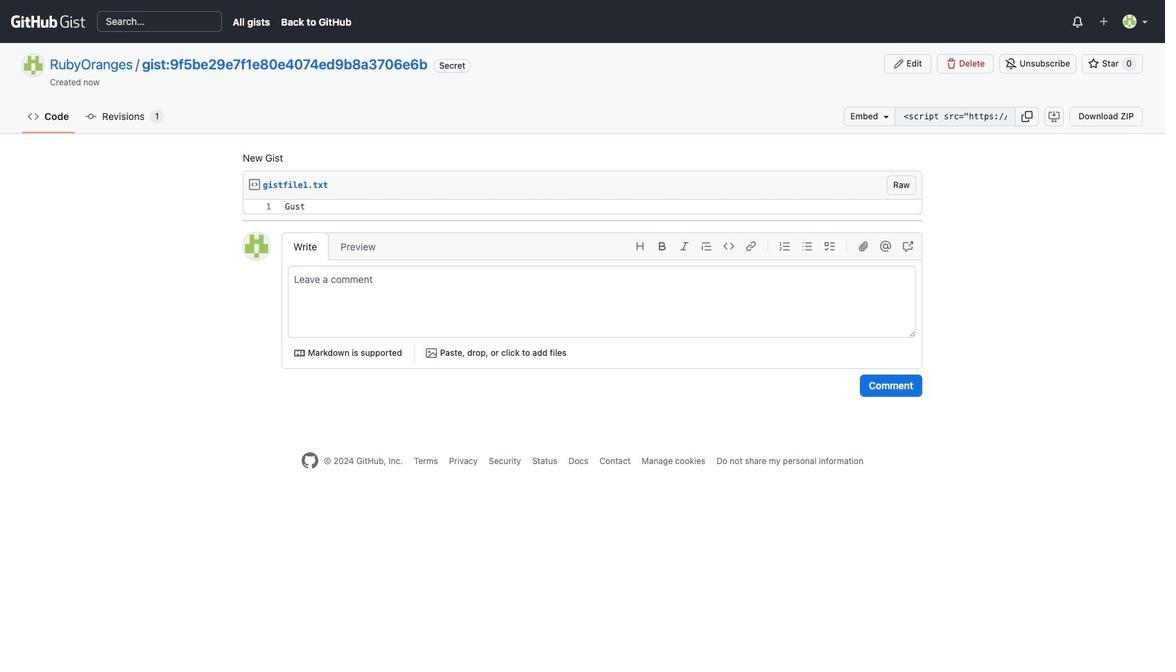 Task type: vqa. For each thing, say whether or not it's contained in the screenshot.
docs link
no



Task type: locate. For each thing, give the bounding box(es) containing it.
tab panel
[[282, 266, 922, 368]]

triangle down image
[[881, 111, 893, 122]]

add a comment tab list
[[282, 232, 388, 260]]

  text field
[[289, 266, 916, 337]]

@rubyoranges image up 'code' icon
[[22, 54, 44, 76]]

copy image
[[1022, 111, 1033, 122]]

code image
[[28, 111, 39, 122]]

delete this gist image
[[946, 58, 957, 69]]

@rubyoranges image
[[1123, 15, 1137, 29]]

Search text field
[[98, 12, 221, 31]]

None text field
[[895, 107, 1016, 126]]

1 vertical spatial @rubyoranges image
[[243, 232, 271, 260]]

0 horizontal spatial @rubyoranges image
[[22, 54, 44, 76]]

@rubyoranges image
[[22, 54, 44, 76], [243, 232, 271, 260]]

Site search field
[[97, 11, 222, 32]]

git commit image
[[86, 111, 97, 122]]

global element
[[233, 14, 363, 29]]

banner
[[0, 0, 1166, 43]]

homepage image
[[302, 452, 318, 469]]

1 horizontal spatial @rubyoranges image
[[243, 232, 271, 260]]

@rubyoranges image down code square 'image'
[[243, 232, 271, 260]]



Task type: describe. For each thing, give the bounding box(es) containing it.
plus image
[[1099, 16, 1110, 27]]

0 vertical spatial @rubyoranges image
[[22, 54, 44, 76]]

image image
[[426, 348, 437, 359]]

code square image
[[249, 179, 260, 190]]

desktop download image
[[1049, 111, 1061, 122]]

you have no unread notifications image
[[1073, 16, 1084, 27]]

star image
[[1089, 58, 1100, 69]]

markdown image
[[294, 348, 305, 359]]

edit this gist image
[[894, 58, 905, 69]]

bell slash image
[[1006, 58, 1018, 69]]

triangle down image
[[1140, 16, 1151, 27]]



